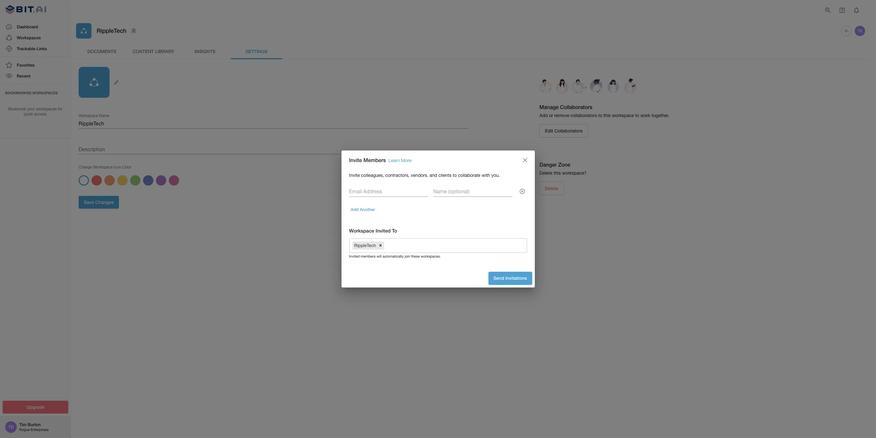 Task type: locate. For each thing, give the bounding box(es) containing it.
send
[[493, 276, 504, 281]]

0 vertical spatial invite
[[349, 157, 362, 163]]

for
[[58, 107, 62, 111]]

to for colleagues,
[[453, 173, 457, 178]]

invite members dialog
[[341, 151, 535, 288]]

invite left the colleagues,
[[349, 173, 360, 178]]

bookmarked workspaces
[[5, 91, 58, 95]]

enterprises
[[31, 429, 49, 433]]

to left work
[[635, 113, 639, 118]]

add another button
[[349, 205, 377, 215]]

workspace left icon at left
[[93, 165, 112, 170]]

this
[[604, 113, 611, 118], [554, 171, 561, 176]]

1 vertical spatial tb
[[8, 425, 14, 430]]

workspace
[[93, 165, 112, 170], [349, 228, 374, 234]]

0 vertical spatial invited
[[376, 228, 391, 234]]

invited left to
[[376, 228, 391, 234]]

favorites
[[17, 63, 35, 68]]

0 vertical spatial tb
[[858, 29, 862, 33]]

0 horizontal spatial add
[[351, 207, 359, 212]]

invite left members
[[349, 157, 362, 163]]

collaborators
[[571, 113, 597, 118]]

this left workspace
[[604, 113, 611, 118]]

1 horizontal spatial rippletech
[[354, 243, 376, 248]]

learn
[[388, 158, 400, 163]]

to right clients
[[453, 173, 457, 178]]

add left another
[[351, 207, 359, 212]]

rippletech inside invite members dialog
[[354, 243, 376, 248]]

delete down danger zone delete this workspace?
[[545, 186, 558, 191]]

workspaces
[[17, 35, 41, 40]]

delete
[[540, 171, 552, 176], [545, 186, 558, 191]]

collaborators inside manage collaborators add or remove collaborators to this workspace to work together.
[[560, 104, 592, 110]]

rippletech up members
[[354, 243, 376, 248]]

trackable links button
[[0, 43, 71, 54]]

2 horizontal spatial to
[[635, 113, 639, 118]]

invite
[[349, 157, 362, 163], [349, 173, 360, 178]]

bookmark image
[[130, 27, 138, 35]]

learn more link
[[388, 158, 412, 163]]

0 vertical spatial delete
[[540, 171, 552, 176]]

rippletech
[[97, 27, 126, 34], [354, 243, 376, 248]]

workspace down add another button
[[349, 228, 374, 234]]

0 horizontal spatial this
[[554, 171, 561, 176]]

trackable links
[[17, 46, 47, 51]]

collaborators for manage
[[560, 104, 592, 110]]

icon
[[114, 165, 121, 170]]

1 vertical spatial delete
[[545, 186, 558, 191]]

content
[[132, 49, 154, 54]]

content library
[[132, 49, 174, 54]]

remove
[[554, 113, 569, 118]]

Workspace Description text field
[[79, 144, 469, 155]]

invite for colleagues,
[[349, 173, 360, 178]]

manage
[[540, 104, 559, 110]]

delete inside button
[[545, 186, 558, 191]]

1 vertical spatial collaborators
[[554, 128, 583, 134]]

invitations
[[506, 276, 527, 281]]

your
[[27, 107, 35, 111]]

links
[[37, 46, 47, 51]]

0 horizontal spatial rippletech
[[97, 27, 126, 34]]

members
[[361, 255, 376, 259]]

1 horizontal spatial this
[[604, 113, 611, 118]]

delete down "danger"
[[540, 171, 552, 176]]

tb
[[858, 29, 862, 33], [8, 425, 14, 430]]

access.
[[34, 112, 47, 117]]

0 horizontal spatial tb
[[8, 425, 14, 430]]

invite colleagues, contractors, vendors, and clients to collaborate with you.
[[349, 173, 500, 178]]

1 vertical spatial this
[[554, 171, 561, 176]]

1 vertical spatial workspace
[[349, 228, 374, 234]]

this down zone
[[554, 171, 561, 176]]

or
[[549, 113, 553, 118]]

collaborators down remove
[[554, 128, 583, 134]]

1 vertical spatial add
[[351, 207, 359, 212]]

dashboard button
[[0, 21, 71, 32]]

add left or
[[540, 113, 548, 118]]

add
[[540, 113, 548, 118], [351, 207, 359, 212]]

0 horizontal spatial workspace
[[93, 165, 112, 170]]

0 vertical spatial add
[[540, 113, 548, 118]]

tb button
[[854, 25, 866, 37]]

tab list
[[76, 44, 866, 59]]

edit collaborators button
[[540, 124, 588, 138]]

edit
[[545, 128, 553, 134]]

1 vertical spatial invite
[[349, 173, 360, 178]]

1 horizontal spatial workspace
[[349, 228, 374, 234]]

1 vertical spatial invited
[[349, 255, 360, 259]]

1 invite from the top
[[349, 157, 362, 163]]

workspaces.
[[421, 255, 441, 259]]

1 horizontal spatial to
[[598, 113, 602, 118]]

collaborators up 'collaborators'
[[560, 104, 592, 110]]

workspace invited to
[[349, 228, 397, 234]]

collaborators inside button
[[554, 128, 583, 134]]

insights
[[194, 49, 215, 54]]

0 horizontal spatial to
[[453, 173, 457, 178]]

danger
[[540, 162, 557, 168]]

1 horizontal spatial tb
[[858, 29, 862, 33]]

to right 'collaborators'
[[598, 113, 602, 118]]

to
[[392, 228, 397, 234]]

recent
[[17, 74, 30, 79]]

to
[[598, 113, 602, 118], [635, 113, 639, 118], [453, 173, 457, 178]]

workspace
[[612, 113, 634, 118]]

1 vertical spatial rippletech
[[354, 243, 376, 248]]

save changes button
[[79, 196, 119, 209]]

invite members learn more
[[349, 157, 412, 163]]

0 vertical spatial this
[[604, 113, 611, 118]]

library
[[155, 49, 174, 54]]

color
[[122, 165, 131, 170]]

1 horizontal spatial add
[[540, 113, 548, 118]]

to inside invite members dialog
[[453, 173, 457, 178]]

workspace?
[[562, 171, 587, 176]]

rippletech left bookmark icon
[[97, 27, 126, 34]]

with
[[482, 173, 490, 178]]

Workspace Name text field
[[79, 119, 469, 129]]

invited left members
[[349, 255, 360, 259]]

collaborators
[[560, 104, 592, 110], [554, 128, 583, 134]]

upgrade
[[26, 405, 44, 410]]

0 vertical spatial workspace
[[93, 165, 112, 170]]

workspace inside invite members dialog
[[349, 228, 374, 234]]

0 vertical spatial rippletech
[[97, 27, 126, 34]]

0 vertical spatial collaborators
[[560, 104, 592, 110]]

2 invite from the top
[[349, 173, 360, 178]]

manage collaborators add or remove collaborators to this workspace to work together.
[[540, 104, 669, 118]]



Task type: vqa. For each thing, say whether or not it's contained in the screenshot.
"around."
no



Task type: describe. For each thing, give the bounding box(es) containing it.
tim burton rogue enterprises
[[19, 423, 49, 433]]

add inside manage collaborators add or remove collaborators to this workspace to work together.
[[540, 113, 548, 118]]

delete button
[[540, 182, 564, 196]]

Email Address text field
[[349, 187, 428, 197]]

Name (optional) text field
[[433, 187, 512, 197]]

settings link
[[231, 44, 282, 59]]

to for collaborators
[[598, 113, 602, 118]]

together.
[[652, 113, 669, 118]]

recent button
[[0, 71, 71, 82]]

and
[[430, 173, 437, 178]]

vendors,
[[411, 173, 428, 178]]

delete inside danger zone delete this workspace?
[[540, 171, 552, 176]]

bookmark your workspaces for quick access.
[[8, 107, 62, 117]]

workspaces button
[[0, 32, 71, 43]]

tab list containing documents
[[76, 44, 866, 59]]

another
[[360, 207, 375, 212]]

zone
[[558, 162, 570, 168]]

change workspace icon color
[[79, 165, 131, 170]]

contractors,
[[385, 173, 410, 178]]

add inside button
[[351, 207, 359, 212]]

1 horizontal spatial invited
[[376, 228, 391, 234]]

collaborate
[[458, 173, 480, 178]]

insights link
[[179, 44, 231, 59]]

clients
[[438, 173, 451, 178]]

bookmark
[[8, 107, 26, 111]]

workspaces
[[36, 107, 57, 111]]

save changes
[[84, 200, 114, 205]]

edit collaborators
[[545, 128, 583, 134]]

save
[[84, 200, 94, 205]]

join
[[405, 255, 410, 259]]

invited members will automatically join these workspaces.
[[349, 255, 441, 259]]

quick
[[24, 112, 33, 117]]

burton
[[28, 423, 41, 428]]

favorites button
[[0, 60, 71, 71]]

upgrade button
[[3, 401, 68, 414]]

will
[[377, 255, 382, 259]]

automatically
[[383, 255, 404, 259]]

changes
[[95, 200, 114, 205]]

dashboard
[[17, 24, 38, 29]]

colleagues,
[[361, 173, 384, 178]]

this inside manage collaborators add or remove collaborators to this workspace to work together.
[[604, 113, 611, 118]]

settings
[[246, 49, 267, 54]]

send invitations
[[493, 276, 527, 281]]

rogue
[[19, 429, 30, 433]]

tb inside tb button
[[858, 29, 862, 33]]

workspaces
[[32, 91, 58, 95]]

this inside danger zone delete this workspace?
[[554, 171, 561, 176]]

bookmarked
[[5, 91, 31, 95]]

documents link
[[76, 44, 128, 59]]

collaborators for edit
[[554, 128, 583, 134]]

work
[[641, 113, 650, 118]]

0 horizontal spatial invited
[[349, 255, 360, 259]]

documents
[[87, 49, 116, 54]]

tim
[[19, 423, 26, 428]]

content library link
[[128, 44, 179, 59]]

more
[[401, 158, 412, 163]]

invite for members
[[349, 157, 362, 163]]

danger zone delete this workspace?
[[540, 162, 587, 176]]

members
[[363, 157, 386, 163]]

send invitations button
[[488, 272, 532, 285]]

change
[[79, 165, 92, 170]]

trackable
[[17, 46, 35, 51]]

you.
[[491, 173, 500, 178]]

these
[[411, 255, 420, 259]]

add another
[[351, 207, 375, 212]]



